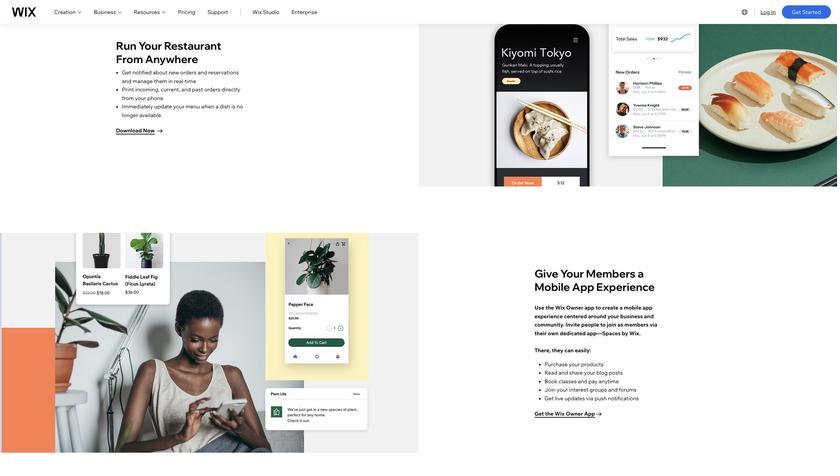 Task type: vqa. For each thing, say whether or not it's contained in the screenshot.
Pricing in the left of the page
yes



Task type: describe. For each thing, give the bounding box(es) containing it.
give
[[535, 267, 558, 281]]

by
[[622, 330, 628, 337]]

wix studio
[[252, 9, 279, 15]]

anytime
[[599, 379, 619, 385]]

people
[[581, 322, 599, 329]]

as
[[617, 322, 623, 329]]

create
[[602, 305, 618, 311]]

members
[[624, 322, 649, 329]]

wix for get
[[555, 411, 565, 418]]

use the wix owner app to create a mobile app experience centered around your business and community. invite people to join as members via their own dedicated app—spaces by wix.
[[535, 305, 657, 337]]

manage
[[133, 78, 153, 84]]

0 vertical spatial orders
[[180, 69, 196, 76]]

purchase your products read and share your blog posts book classes and pay anytime join your interest groups and forums get live updates via push notifications
[[545, 361, 639, 402]]

support
[[207, 9, 228, 15]]

support link
[[207, 8, 228, 16]]

and up interest
[[578, 379, 587, 385]]

experience
[[535, 313, 563, 320]]

your for mobile
[[560, 267, 584, 281]]

run
[[116, 39, 136, 52]]

classes
[[559, 379, 577, 385]]

business
[[620, 313, 643, 320]]

members
[[586, 267, 636, 281]]

reservations
[[208, 69, 239, 76]]

get started link
[[782, 5, 831, 19]]

and up print on the left top
[[122, 78, 131, 84]]

a inside run your restaurant from anywhere get notified about new orders and reservations and manage them in real-time print incoming, current, and past orders directly from your phone immediately update your menu when a dish is no longer available
[[216, 103, 219, 110]]

when
[[201, 103, 214, 110]]

incoming,
[[135, 86, 160, 93]]

their
[[535, 330, 547, 337]]

there,
[[535, 348, 551, 354]]

get the wix owner app
[[535, 411, 595, 418]]

around
[[588, 313, 606, 320]]

new
[[169, 69, 179, 76]]

wix.
[[629, 330, 641, 337]]

restaurant
[[164, 39, 221, 52]]

can
[[565, 348, 574, 354]]

updates
[[565, 396, 585, 402]]

your left menu
[[173, 103, 184, 110]]

groups
[[589, 387, 607, 394]]

creation button
[[54, 8, 82, 16]]

get inside purchase your products read and share your blog posts book classes and pay anytime join your interest groups and forums get live updates via push notifications
[[545, 396, 554, 402]]

2 app from the left
[[643, 305, 652, 311]]

a inside give your members a mobile app experience
[[638, 267, 644, 281]]

language selector, english selected image
[[741, 8, 749, 16]]

and inside use the wix owner app to create a mobile app experience centered around your business and community. invite people to join as members via their own dedicated app—spaces by wix.
[[644, 313, 654, 320]]

forums
[[619, 387, 636, 394]]

from
[[122, 95, 134, 102]]

1 horizontal spatial orders
[[204, 86, 220, 93]]

directly
[[222, 86, 240, 93]]

and up past
[[198, 69, 207, 76]]

log in
[[760, 9, 776, 15]]

blog
[[596, 370, 608, 377]]

1 vertical spatial to
[[600, 322, 606, 329]]

mobile
[[535, 281, 570, 294]]

about
[[153, 69, 167, 76]]

wix for use
[[555, 305, 565, 311]]

from
[[116, 52, 143, 66]]

print
[[122, 86, 134, 93]]

easily:
[[575, 348, 591, 354]]

wix studio link
[[252, 8, 279, 16]]

now
[[143, 127, 155, 134]]

join
[[607, 322, 616, 329]]

business button
[[94, 8, 122, 16]]

your up immediately
[[135, 95, 146, 102]]

available
[[139, 112, 161, 119]]

read
[[545, 370, 557, 377]]

and down "time"
[[181, 86, 191, 93]]

resources
[[134, 9, 160, 15]]

and down anytime
[[608, 387, 618, 394]]

log in link
[[760, 8, 776, 16]]

longer
[[122, 112, 138, 119]]

1 app from the left
[[585, 305, 594, 311]]

download
[[116, 127, 142, 134]]



Task type: locate. For each thing, give the bounding box(es) containing it.
business
[[94, 9, 116, 15]]

1 horizontal spatial a
[[620, 305, 623, 311]]

1 vertical spatial via
[[586, 396, 593, 402]]

owner down updates at bottom
[[566, 411, 583, 418]]

app
[[585, 305, 594, 311], [643, 305, 652, 311]]

get inside run your restaurant from anywhere get notified about new orders and reservations and manage them in real-time print incoming, current, and past orders directly from your phone immediately update your menu when a dish is no longer available
[[122, 69, 131, 76]]

enterprise
[[291, 9, 317, 15]]

they
[[552, 348, 563, 354]]

app up centered
[[572, 281, 594, 294]]

0 vertical spatial wix
[[252, 9, 262, 15]]

0 horizontal spatial a
[[216, 103, 219, 110]]

your up share
[[569, 361, 580, 368]]

1 vertical spatial orders
[[204, 86, 220, 93]]

owner
[[566, 305, 583, 311], [566, 411, 583, 418]]

1 vertical spatial wix
[[555, 305, 565, 311]]

wix inside use the wix owner app to create a mobile app experience centered around your business and community. invite people to join as members via their own dedicated app—spaces by wix.
[[555, 305, 565, 311]]

2 horizontal spatial a
[[638, 267, 644, 281]]

your right the give
[[560, 267, 584, 281]]

a left 'dish'
[[216, 103, 219, 110]]

app inside give your members a mobile app experience
[[572, 281, 594, 294]]

get started
[[792, 9, 821, 15]]

via left push
[[586, 396, 593, 402]]

owner for app
[[566, 411, 583, 418]]

0 vertical spatial to
[[596, 305, 601, 311]]

purchase
[[545, 361, 568, 368]]

no
[[237, 103, 243, 110]]

the down join
[[545, 411, 554, 418]]

studio
[[263, 9, 279, 15]]

pay
[[589, 379, 598, 385]]

your
[[135, 95, 146, 102], [173, 103, 184, 110], [608, 313, 619, 320], [569, 361, 580, 368], [584, 370, 595, 377], [557, 387, 568, 394]]

in
[[168, 78, 173, 84]]

products
[[581, 361, 604, 368]]

via
[[650, 322, 657, 329], [586, 396, 593, 402]]

give your members a mobile app experience
[[535, 267, 655, 294]]

time
[[185, 78, 196, 84]]

wix down live
[[555, 411, 565, 418]]

app
[[572, 281, 594, 294], [584, 411, 595, 418]]

your inside run your restaurant from anywhere get notified about new orders and reservations and manage them in real-time print incoming, current, and past orders directly from your phone immediately update your menu when a dish is no longer available
[[139, 39, 162, 52]]

0 vertical spatial your
[[139, 39, 162, 52]]

2 vertical spatial wix
[[555, 411, 565, 418]]

resources button
[[134, 8, 166, 16]]

wix left the studio
[[252, 9, 262, 15]]

images showing how members can use the spaces by wix app to connect with a business. image
[[0, 233, 419, 453]]

phone
[[147, 95, 163, 102]]

update
[[154, 103, 172, 110]]

1 horizontal spatial app
[[643, 305, 652, 311]]

current,
[[161, 86, 180, 93]]

0 horizontal spatial app
[[585, 305, 594, 311]]

a
[[216, 103, 219, 110], [638, 267, 644, 281], [620, 305, 623, 311]]

the up experience at the bottom of the page
[[546, 305, 554, 311]]

app—spaces
[[587, 330, 621, 337]]

orders right past
[[204, 86, 220, 93]]

the for get
[[545, 411, 554, 418]]

creation
[[54, 9, 76, 15]]

via inside purchase your products read and share your blog posts book classes and pay anytime join your interest groups and forums get live updates via push notifications
[[586, 396, 593, 402]]

your right run
[[139, 39, 162, 52]]

the
[[546, 305, 554, 311], [545, 411, 554, 418]]

anywhere
[[145, 52, 198, 66]]

0 vertical spatial app
[[572, 281, 594, 294]]

there, they can easily:
[[535, 348, 591, 354]]

get
[[792, 9, 801, 15], [122, 69, 131, 76], [545, 396, 554, 402], [535, 411, 544, 418]]

menu
[[186, 103, 200, 110]]

1 horizontal spatial your
[[560, 267, 584, 281]]

0 vertical spatial a
[[216, 103, 219, 110]]

experience
[[596, 281, 655, 294]]

owner for app
[[566, 305, 583, 311]]

via inside use the wix owner app to create a mobile app experience centered around your business and community. invite people to join as members via their own dedicated app—spaces by wix.
[[650, 322, 657, 329]]

app up around
[[585, 305, 594, 311]]

dedicated
[[560, 330, 586, 337]]

and up the members
[[644, 313, 654, 320]]

owner inside use the wix owner app to create a mobile app experience centered around your business and community. invite people to join as members via their own dedicated app—spaces by wix.
[[566, 305, 583, 311]]

your down products
[[584, 370, 595, 377]]

a right the "members"
[[638, 267, 644, 281]]

0 horizontal spatial via
[[586, 396, 593, 402]]

0 vertical spatial the
[[546, 305, 554, 311]]

join
[[545, 387, 556, 394]]

the for use
[[546, 305, 554, 311]]

1 vertical spatial the
[[545, 411, 554, 418]]

notified
[[132, 69, 152, 76]]

interest
[[569, 387, 588, 394]]

orders
[[180, 69, 196, 76], [204, 86, 220, 93]]

mobile
[[624, 305, 641, 311]]

your up join
[[608, 313, 619, 320]]

via for members
[[650, 322, 657, 329]]

wix
[[252, 9, 262, 15], [555, 305, 565, 311], [555, 411, 565, 418]]

1 vertical spatial a
[[638, 267, 644, 281]]

dish
[[220, 103, 230, 110]]

view of a resturant website and a dashboard with orders status on the wix owner app image
[[419, 0, 837, 187]]

app right mobile
[[643, 305, 652, 311]]

via for updates
[[586, 396, 593, 402]]

orders up "time"
[[180, 69, 196, 76]]

and
[[198, 69, 207, 76], [122, 78, 131, 84], [181, 86, 191, 93], [644, 313, 654, 320], [559, 370, 568, 377], [578, 379, 587, 385], [608, 387, 618, 394]]

notifications
[[608, 396, 639, 402]]

1 vertical spatial app
[[584, 411, 595, 418]]

invite
[[566, 322, 580, 329]]

0 horizontal spatial orders
[[180, 69, 196, 76]]

use
[[535, 305, 544, 311]]

started
[[802, 9, 821, 15]]

0 horizontal spatial your
[[139, 39, 162, 52]]

to up around
[[596, 305, 601, 311]]

push
[[595, 396, 607, 402]]

2 vertical spatial a
[[620, 305, 623, 311]]

a right the create
[[620, 305, 623, 311]]

log
[[760, 9, 770, 15]]

pricing link
[[178, 8, 195, 16]]

is
[[231, 103, 235, 110]]

posts
[[609, 370, 623, 377]]

via right the members
[[650, 322, 657, 329]]

to up app—spaces
[[600, 322, 606, 329]]

real-
[[174, 78, 185, 84]]

owner up centered
[[566, 305, 583, 311]]

app down push
[[584, 411, 595, 418]]

the inside use the wix owner app to create a mobile app experience centered around your business and community. invite people to join as members via their own dedicated app—spaces by wix.
[[546, 305, 554, 311]]

enterprise link
[[291, 8, 317, 16]]

get the wix owner app link
[[535, 410, 602, 419]]

your for anywhere
[[139, 39, 162, 52]]

in
[[771, 9, 776, 15]]

your up live
[[557, 387, 568, 394]]

your inside give your members a mobile app experience
[[560, 267, 584, 281]]

them
[[154, 78, 167, 84]]

0 vertical spatial owner
[[566, 305, 583, 311]]

own
[[548, 330, 559, 337]]

to
[[596, 305, 601, 311], [600, 322, 606, 329]]

immediately
[[122, 103, 153, 110]]

pricing
[[178, 9, 195, 15]]

0 vertical spatial via
[[650, 322, 657, 329]]

your
[[139, 39, 162, 52], [560, 267, 584, 281]]

and up classes
[[559, 370, 568, 377]]

your inside use the wix owner app to create a mobile app experience centered around your business and community. invite people to join as members via their own dedicated app—spaces by wix.
[[608, 313, 619, 320]]

wix up experience at the bottom of the page
[[555, 305, 565, 311]]

past
[[192, 86, 203, 93]]

a inside use the wix owner app to create a mobile app experience centered around your business and community. invite people to join as members via their own dedicated app—spaces by wix.
[[620, 305, 623, 311]]

1 horizontal spatial via
[[650, 322, 657, 329]]

book
[[545, 379, 557, 385]]

live
[[555, 396, 563, 402]]

community.
[[535, 322, 564, 329]]

centered
[[564, 313, 587, 320]]

1 vertical spatial your
[[560, 267, 584, 281]]

1 vertical spatial owner
[[566, 411, 583, 418]]



